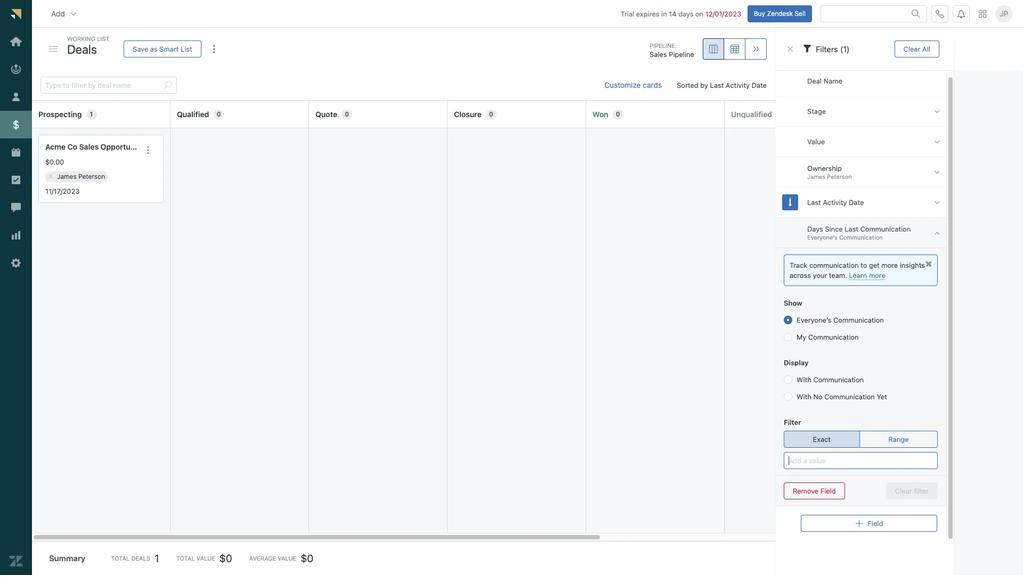 Task type: locate. For each thing, give the bounding box(es) containing it.
average value $0
[[249, 553, 314, 565]]

co
[[67, 142, 77, 151]]

james up 11/17/2023
[[57, 173, 77, 181]]

0 horizontal spatial total
[[111, 556, 130, 563]]

0 right quote at left top
[[345, 110, 349, 118]]

4 0 from the left
[[616, 110, 621, 118]]

2 value from the left
[[278, 556, 297, 563]]

0 vertical spatial date
[[752, 81, 767, 89]]

0 right won
[[616, 110, 621, 118]]

jp
[[1000, 9, 1009, 18]]

date up days since last communication everyone's communication
[[850, 198, 865, 207]]

value inside average value $0
[[278, 556, 297, 563]]

list right working
[[97, 35, 110, 42]]

pipeline:
[[650, 42, 677, 49]]

angle down image for stage
[[935, 107, 941, 116]]

0 horizontal spatial peterson
[[78, 173, 105, 181]]

communication
[[861, 225, 911, 234], [840, 234, 883, 241], [834, 316, 885, 325], [809, 333, 859, 342], [814, 376, 864, 385], [825, 393, 876, 402]]

0 for closure
[[489, 110, 494, 118]]

1 with from the top
[[797, 376, 812, 385]]

add button
[[43, 3, 86, 24]]

exact
[[814, 435, 831, 444]]

search image
[[912, 9, 921, 18]]

1 value from the left
[[197, 556, 215, 563]]

add
[[51, 9, 65, 18]]

range button
[[860, 431, 939, 449]]

days
[[808, 225, 824, 234]]

activity up since
[[824, 198, 848, 207]]

1 horizontal spatial activity
[[824, 198, 848, 207]]

pipeline: sales pipeline
[[650, 42, 695, 59]]

james
[[57, 173, 77, 181], [808, 173, 826, 180]]

1 horizontal spatial 1
[[155, 553, 159, 565]]

1 vertical spatial list
[[181, 45, 192, 53]]

0
[[217, 110, 221, 118], [345, 110, 349, 118], [489, 110, 494, 118], [616, 110, 621, 118]]

2 horizontal spatial last
[[845, 225, 859, 234]]

0 vertical spatial deals
[[67, 42, 97, 56]]

0 vertical spatial last
[[711, 81, 724, 89]]

communication up with no communication yet
[[814, 376, 864, 385]]

list
[[97, 35, 110, 42], [181, 45, 192, 53]]

stage
[[808, 107, 827, 116]]

1 vertical spatial sales
[[79, 142, 99, 151]]

communication up get
[[861, 225, 911, 234]]

2 0 from the left
[[345, 110, 349, 118]]

0 horizontal spatial list
[[97, 35, 110, 42]]

0 horizontal spatial field
[[821, 487, 837, 496]]

1 angle down image from the top
[[935, 107, 941, 116]]

$0 for total value $0
[[220, 553, 232, 565]]

learn more link
[[850, 271, 886, 280]]

peterson inside ownership james peterson
[[828, 173, 853, 180]]

0 for quote
[[345, 110, 349, 118]]

3 0 from the left
[[489, 110, 494, 118]]

1 horizontal spatial field
[[868, 520, 884, 528]]

1 vertical spatial with
[[797, 393, 812, 402]]

2 total from the left
[[176, 556, 195, 563]]

1 horizontal spatial total
[[176, 556, 195, 563]]

field
[[821, 487, 837, 496], [868, 520, 884, 528]]

more right get
[[882, 261, 899, 270]]

1 vertical spatial everyone's
[[797, 316, 832, 325]]

2 vertical spatial last
[[845, 225, 859, 234]]

activity up unqualified
[[726, 81, 750, 89]]

peterson down acme co sales opportunity link
[[78, 173, 105, 181]]

everyone's inside days since last communication everyone's communication
[[808, 234, 838, 241]]

field right add image
[[868, 520, 884, 528]]

1
[[90, 110, 93, 118], [155, 553, 159, 565]]

deals inside working list deals
[[67, 42, 97, 56]]

1 left total value $0
[[155, 553, 159, 565]]

buy zendesk sell button
[[748, 5, 813, 22]]

my
[[797, 333, 807, 342]]

more down get
[[870, 271, 886, 280]]

sales inside pipeline: sales pipeline
[[650, 50, 667, 59]]

1 vertical spatial angle down image
[[935, 198, 941, 207]]

12/01/2023
[[706, 9, 742, 18]]

1 horizontal spatial value
[[278, 556, 297, 563]]

total value $0
[[176, 553, 232, 565]]

pipeline
[[669, 50, 695, 59]]

0 vertical spatial everyone's
[[808, 234, 838, 241]]

won
[[593, 110, 609, 119]]

sales right the co
[[79, 142, 99, 151]]

total
[[111, 556, 130, 563], [176, 556, 195, 563]]

1 0 from the left
[[217, 110, 221, 118]]

days
[[679, 9, 694, 18]]

more
[[882, 261, 899, 270], [870, 271, 886, 280]]

Type to filter by deal name field
[[45, 77, 159, 93]]

sorted
[[677, 81, 699, 89]]

communication down with communication
[[825, 393, 876, 402]]

1 horizontal spatial james
[[808, 173, 826, 180]]

0 horizontal spatial date
[[752, 81, 767, 89]]

zendesk products image
[[980, 10, 987, 17]]

sorted by last activity date
[[677, 81, 767, 89]]

0 horizontal spatial last
[[711, 81, 724, 89]]

1 horizontal spatial deals
[[131, 556, 150, 563]]

yet
[[877, 393, 888, 402]]

value inside total value $0
[[197, 556, 215, 563]]

james down ownership
[[808, 173, 826, 180]]

filter
[[784, 419, 802, 427]]

date
[[752, 81, 767, 89], [850, 198, 865, 207]]

0 vertical spatial angle down image
[[935, 107, 941, 116]]

field right the remove
[[821, 487, 837, 496]]

acme co sales opportunity link
[[45, 142, 144, 153]]

1 down type to filter by deal name field
[[90, 110, 93, 118]]

since
[[826, 225, 843, 234]]

0 vertical spatial more
[[882, 261, 899, 270]]

0 horizontal spatial sales
[[79, 142, 99, 151]]

value
[[197, 556, 215, 563], [278, 556, 297, 563]]

search image
[[164, 81, 172, 90]]

total for 1
[[111, 556, 130, 563]]

1 $0 from the left
[[220, 553, 232, 565]]

sales
[[650, 50, 667, 59], [79, 142, 99, 151]]

with left "no"
[[797, 393, 812, 402]]

0 vertical spatial activity
[[726, 81, 750, 89]]

cards
[[643, 81, 662, 90]]

2 with from the top
[[797, 393, 812, 402]]

unqualified
[[732, 110, 773, 119]]

1 vertical spatial angle down image
[[935, 137, 941, 146]]

last right since
[[845, 225, 859, 234]]

1 vertical spatial deals
[[131, 556, 150, 563]]

summary
[[49, 554, 86, 564]]

peterson down ownership
[[828, 173, 853, 180]]

angle down image
[[935, 107, 941, 116], [935, 137, 941, 146]]

1 vertical spatial field
[[868, 520, 884, 528]]

last right long arrow down icon
[[808, 198, 822, 207]]

0 vertical spatial sales
[[650, 50, 667, 59]]

track communication to get more insights across your team.
[[790, 261, 926, 280]]

bell image
[[958, 9, 966, 18]]

(1)
[[841, 44, 850, 54]]

2 angle down image from the top
[[935, 137, 941, 146]]

add image
[[856, 520, 864, 529]]

chevron down image
[[69, 9, 78, 18]]

last inside days since last communication everyone's communication
[[845, 225, 859, 234]]

1 horizontal spatial sales
[[650, 50, 667, 59]]

remove field button
[[784, 483, 846, 500]]

0 vertical spatial with
[[797, 376, 812, 385]]

1 angle down image from the top
[[935, 168, 941, 177]]

0 vertical spatial list
[[97, 35, 110, 42]]

1 total from the left
[[111, 556, 130, 563]]

1 horizontal spatial $0
[[301, 553, 314, 565]]

list right smart
[[181, 45, 192, 53]]

james peterson
[[57, 173, 105, 181]]

total inside total value $0
[[176, 556, 195, 563]]

everyone's down days
[[808, 234, 838, 241]]

0 vertical spatial angle down image
[[935, 168, 941, 177]]

1 horizontal spatial list
[[181, 45, 192, 53]]

sales down pipeline:
[[650, 50, 667, 59]]

total right summary
[[111, 556, 130, 563]]

last
[[711, 81, 724, 89], [808, 198, 822, 207], [845, 225, 859, 234]]

$0 right average
[[301, 553, 314, 565]]

get
[[870, 261, 880, 270]]

0 horizontal spatial value
[[197, 556, 215, 563]]

$0.00
[[45, 158, 64, 166]]

with
[[797, 376, 812, 385], [797, 393, 812, 402]]

list inside working list deals
[[97, 35, 110, 42]]

peterson
[[78, 173, 105, 181], [828, 173, 853, 180]]

0 horizontal spatial $0
[[220, 553, 232, 565]]

with down the display
[[797, 376, 812, 385]]

2 $0 from the left
[[301, 553, 314, 565]]

with no communication yet
[[797, 393, 888, 402]]

date up unqualified
[[752, 81, 767, 89]]

1 horizontal spatial last
[[808, 198, 822, 207]]

0 vertical spatial 1
[[90, 110, 93, 118]]

1 vertical spatial last
[[808, 198, 822, 207]]

show
[[784, 299, 803, 308]]

$0 left average
[[220, 553, 232, 565]]

0 right closure
[[489, 110, 494, 118]]

my communication
[[797, 333, 859, 342]]

total inside "total deals 1"
[[111, 556, 130, 563]]

angle down image
[[935, 168, 941, 177], [935, 198, 941, 207]]

0 horizontal spatial 1
[[90, 110, 93, 118]]

deal name
[[808, 77, 843, 85]]

last right by
[[711, 81, 724, 89]]

everyone's
[[808, 234, 838, 241], [797, 316, 832, 325]]

everyone's up my
[[797, 316, 832, 325]]

0 horizontal spatial deals
[[67, 42, 97, 56]]

total right "total deals 1" on the bottom left
[[176, 556, 195, 563]]

1 vertical spatial more
[[870, 271, 886, 280]]

1 horizontal spatial date
[[850, 198, 865, 207]]

1 horizontal spatial peterson
[[828, 173, 853, 180]]

deals
[[67, 42, 97, 56], [131, 556, 150, 563]]

deals inside "total deals 1"
[[131, 556, 150, 563]]

days since last communication everyone's communication
[[808, 225, 911, 241]]

value
[[808, 137, 826, 146]]

activity
[[726, 81, 750, 89], [824, 198, 848, 207]]

0 right qualified
[[217, 110, 221, 118]]



Task type: describe. For each thing, give the bounding box(es) containing it.
save as smart list
[[133, 45, 192, 53]]

prospecting
[[38, 110, 82, 119]]

field button
[[801, 516, 938, 533]]

deal
[[808, 77, 822, 85]]

expires
[[637, 9, 660, 18]]

your
[[813, 271, 828, 280]]

total for $0
[[176, 556, 195, 563]]

value for average value $0
[[278, 556, 297, 563]]

insights
[[901, 261, 926, 270]]

value for total value $0
[[197, 556, 215, 563]]

qualified
[[177, 110, 209, 119]]

angle up image
[[935, 229, 941, 238]]

team.
[[830, 271, 848, 280]]

remove field
[[794, 487, 837, 496]]

with for with communication
[[797, 376, 812, 385]]

remove image
[[926, 259, 933, 268]]

acme co sales opportunity
[[45, 142, 144, 151]]

zendesk image
[[9, 555, 23, 569]]

angle down image for value
[[935, 137, 941, 146]]

sell
[[795, 9, 806, 17]]

list inside button
[[181, 45, 192, 53]]

to
[[861, 261, 868, 270]]

last for since
[[845, 225, 859, 234]]

sales inside acme co sales opportunity link
[[79, 142, 99, 151]]

range
[[889, 435, 909, 444]]

save
[[133, 45, 148, 53]]

clear all button
[[895, 41, 940, 58]]

handler image
[[49, 46, 58, 52]]

clear all
[[904, 45, 931, 53]]

track
[[790, 261, 808, 270]]

filter fill image
[[804, 44, 812, 53]]

customize cards
[[605, 81, 662, 90]]

across
[[790, 271, 812, 280]]

trial expires in 14 days on 12/01/2023
[[621, 9, 742, 18]]

learn
[[850, 271, 868, 280]]

communication up to
[[840, 234, 883, 241]]

last for by
[[711, 81, 724, 89]]

overflow vertical fill image
[[210, 45, 218, 53]]

clear
[[904, 45, 921, 53]]

zendesk
[[768, 9, 794, 17]]

exact button
[[784, 431, 860, 449]]

$0 for average value $0
[[301, 553, 314, 565]]

display
[[784, 359, 809, 367]]

working
[[67, 35, 95, 42]]

customize
[[605, 81, 641, 90]]

name
[[824, 77, 843, 85]]

learn more
[[850, 271, 886, 280]]

last activity date
[[808, 198, 865, 207]]

quote
[[316, 110, 338, 119]]

1 vertical spatial activity
[[824, 198, 848, 207]]

with for with no communication yet
[[797, 393, 812, 402]]

buy
[[754, 9, 766, 17]]

as
[[150, 45, 158, 53]]

with communication
[[797, 376, 864, 385]]

acme
[[45, 142, 66, 151]]

communication up my communication
[[834, 316, 885, 325]]

14
[[669, 9, 677, 18]]

everyone's communication
[[797, 316, 885, 325]]

no
[[814, 393, 823, 402]]

long arrow down image
[[789, 198, 793, 207]]

more inside track communication to get more insights across your team.
[[882, 261, 899, 270]]

total deals 1
[[111, 553, 159, 565]]

buy zendesk sell
[[754, 9, 806, 17]]

opportunity
[[101, 142, 144, 151]]

0 horizontal spatial activity
[[726, 81, 750, 89]]

save as smart list button
[[124, 41, 201, 58]]

1 vertical spatial date
[[850, 198, 865, 207]]

contacts image
[[49, 175, 53, 179]]

2 angle down image from the top
[[935, 198, 941, 207]]

remove
[[794, 487, 819, 496]]

trial
[[621, 9, 635, 18]]

ownership james peterson
[[808, 164, 853, 180]]

in
[[662, 9, 668, 18]]

all
[[923, 45, 931, 53]]

11/17/2023
[[45, 187, 80, 196]]

average
[[249, 556, 276, 563]]

james inside ownership james peterson
[[808, 173, 826, 180]]

0 horizontal spatial james
[[57, 173, 77, 181]]

communication
[[810, 261, 859, 270]]

filters
[[816, 44, 839, 54]]

customize cards button
[[596, 75, 671, 96]]

ownership
[[808, 164, 842, 173]]

calls image
[[936, 9, 945, 18]]

closure
[[454, 110, 482, 119]]

on
[[696, 9, 704, 18]]

cancel image
[[787, 45, 795, 53]]

0 for won
[[616, 110, 621, 118]]

0 vertical spatial field
[[821, 487, 837, 496]]

smart
[[159, 45, 179, 53]]

Add a value field
[[789, 453, 934, 469]]

filters (1)
[[816, 44, 850, 54]]

0 for qualified
[[217, 110, 221, 118]]

working list deals
[[67, 35, 110, 56]]

jp button
[[996, 5, 1013, 22]]

by
[[701, 81, 709, 89]]

communication down everyone's communication
[[809, 333, 859, 342]]

1 vertical spatial 1
[[155, 553, 159, 565]]



Task type: vqa. For each thing, say whether or not it's contained in the screenshot.
the Jakub Wójcik
no



